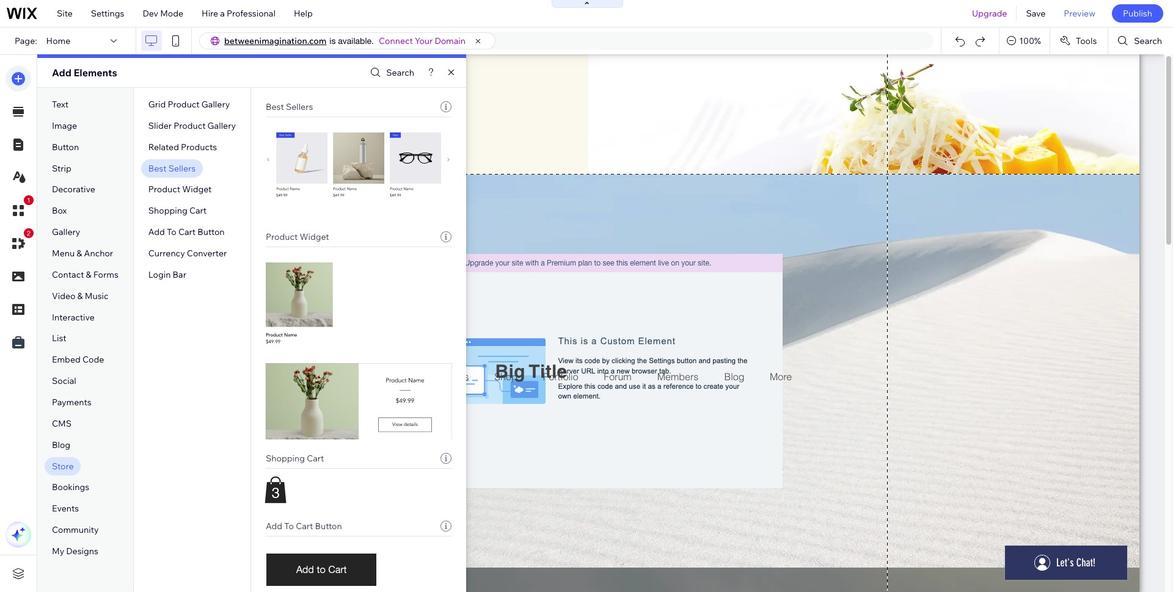 Task type: locate. For each thing, give the bounding box(es) containing it.
preview
[[1064, 8, 1096, 19]]

slider
[[148, 120, 172, 131]]

add
[[52, 67, 71, 79], [148, 227, 165, 238], [266, 521, 282, 532]]

social
[[52, 376, 76, 387]]

1 vertical spatial best
[[148, 163, 167, 174]]

2 horizontal spatial button
[[315, 521, 342, 532]]

search down publish button
[[1134, 35, 1162, 46]]

preview button
[[1055, 0, 1105, 27]]

product
[[168, 99, 200, 110], [174, 120, 206, 131], [148, 184, 180, 195], [266, 232, 298, 243]]

0 vertical spatial add
[[52, 67, 71, 79]]

search down is available. connect your domain
[[386, 67, 414, 78]]

is available. connect your domain
[[330, 35, 466, 46]]

best sellers
[[266, 101, 313, 112], [148, 163, 196, 174]]

tools
[[1076, 35, 1097, 46]]

best
[[266, 101, 284, 112], [148, 163, 167, 174]]

0 horizontal spatial button
[[52, 142, 79, 153]]

gallery up 'slider product gallery'
[[202, 99, 230, 110]]

text
[[52, 99, 69, 110]]

1 horizontal spatial best sellers
[[266, 101, 313, 112]]

code
[[82, 355, 104, 366]]

to
[[167, 227, 176, 238], [284, 521, 294, 532]]

related
[[148, 142, 179, 153]]

search button
[[1109, 27, 1173, 54], [367, 64, 414, 82]]

0 vertical spatial shopping cart
[[148, 205, 207, 216]]

forms
[[93, 269, 118, 280]]

video & music
[[52, 291, 108, 302]]

0 vertical spatial to
[[167, 227, 176, 238]]

search
[[1134, 35, 1162, 46], [386, 67, 414, 78]]

dev
[[143, 8, 158, 19]]

your
[[415, 35, 433, 46]]

elements
[[74, 67, 117, 79]]

embed
[[52, 355, 81, 366]]

decorative
[[52, 184, 95, 195]]

search button down connect
[[367, 64, 414, 82]]

& right menu
[[77, 248, 82, 259]]

publish button
[[1112, 4, 1163, 23]]

cart
[[189, 205, 207, 216], [178, 227, 196, 238], [307, 453, 324, 464], [296, 521, 313, 532]]

products
[[181, 142, 217, 153]]

help
[[294, 8, 313, 19]]

0 horizontal spatial add
[[52, 67, 71, 79]]

box
[[52, 205, 67, 216]]

upgrade
[[972, 8, 1007, 19]]

video
[[52, 291, 75, 302]]

contact
[[52, 269, 84, 280]]

1 horizontal spatial search
[[1134, 35, 1162, 46]]

1 horizontal spatial to
[[284, 521, 294, 532]]

dev mode
[[143, 8, 183, 19]]

product widget
[[148, 184, 212, 195], [266, 232, 329, 243]]

list
[[52, 333, 66, 344]]

shopping
[[148, 205, 187, 216], [266, 453, 305, 464]]

gallery up products on the left of the page
[[208, 120, 236, 131]]

bookings
[[52, 482, 89, 493]]

0 vertical spatial widget
[[182, 184, 212, 195]]

1 vertical spatial add to cart button
[[266, 521, 342, 532]]

1 vertical spatial shopping
[[266, 453, 305, 464]]

2 vertical spatial &
[[77, 291, 83, 302]]

1 horizontal spatial add
[[148, 227, 165, 238]]

is
[[330, 36, 336, 46]]

0 horizontal spatial best sellers
[[148, 163, 196, 174]]

0 vertical spatial &
[[77, 248, 82, 259]]

0 vertical spatial best sellers
[[266, 101, 313, 112]]

bar
[[173, 269, 186, 280]]

1 button
[[5, 196, 34, 224]]

1 vertical spatial shopping cart
[[266, 453, 324, 464]]

add to cart button
[[148, 227, 225, 238], [266, 521, 342, 532]]

save
[[1026, 8, 1046, 19]]

currency converter
[[148, 248, 227, 259]]

0 horizontal spatial sellers
[[168, 163, 196, 174]]

store
[[52, 461, 74, 472]]

1 vertical spatial best sellers
[[148, 163, 196, 174]]

0 vertical spatial add to cart button
[[148, 227, 225, 238]]

0 vertical spatial gallery
[[202, 99, 230, 110]]

0 vertical spatial sellers
[[286, 101, 313, 112]]

1 horizontal spatial add to cart button
[[266, 521, 342, 532]]

0 vertical spatial button
[[52, 142, 79, 153]]

connect
[[379, 35, 413, 46]]

search button down publish
[[1109, 27, 1173, 54]]

&
[[77, 248, 82, 259], [86, 269, 91, 280], [77, 291, 83, 302]]

music
[[85, 291, 108, 302]]

domain
[[435, 35, 466, 46]]

& right video
[[77, 291, 83, 302]]

1 horizontal spatial product widget
[[266, 232, 329, 243]]

1 horizontal spatial button
[[198, 227, 225, 238]]

2 vertical spatial add
[[266, 521, 282, 532]]

2
[[27, 230, 31, 237]]

0 horizontal spatial widget
[[182, 184, 212, 195]]

2 vertical spatial button
[[315, 521, 342, 532]]

image
[[52, 120, 77, 131]]

0 horizontal spatial product widget
[[148, 184, 212, 195]]

strip
[[52, 163, 71, 174]]

currency
[[148, 248, 185, 259]]

& left forms
[[86, 269, 91, 280]]

login
[[148, 269, 171, 280]]

0 vertical spatial shopping
[[148, 205, 187, 216]]

1 vertical spatial widget
[[300, 232, 329, 243]]

1 vertical spatial search
[[386, 67, 414, 78]]

1 horizontal spatial search button
[[1109, 27, 1173, 54]]

0 horizontal spatial search button
[[367, 64, 414, 82]]

1 vertical spatial &
[[86, 269, 91, 280]]

shopping cart
[[148, 205, 207, 216], [266, 453, 324, 464]]

hire
[[202, 8, 218, 19]]

0 horizontal spatial best
[[148, 163, 167, 174]]

sellers
[[286, 101, 313, 112], [168, 163, 196, 174]]

1 horizontal spatial best
[[266, 101, 284, 112]]

interactive
[[52, 312, 95, 323]]

grid
[[148, 99, 166, 110]]

gallery up menu
[[52, 227, 80, 238]]

widget
[[182, 184, 212, 195], [300, 232, 329, 243]]

professional
[[227, 8, 276, 19]]

related products
[[148, 142, 217, 153]]

1 vertical spatial gallery
[[208, 120, 236, 131]]

1 horizontal spatial sellers
[[286, 101, 313, 112]]

button
[[52, 142, 79, 153], [198, 227, 225, 238], [315, 521, 342, 532]]

gallery
[[202, 99, 230, 110], [208, 120, 236, 131], [52, 227, 80, 238]]



Task type: describe. For each thing, give the bounding box(es) containing it.
2 horizontal spatial add
[[266, 521, 282, 532]]

save button
[[1017, 0, 1055, 27]]

1 vertical spatial product widget
[[266, 232, 329, 243]]

site
[[57, 8, 73, 19]]

100%
[[1019, 35, 1041, 46]]

cms
[[52, 418, 71, 429]]

0 horizontal spatial add to cart button
[[148, 227, 225, 238]]

community
[[52, 525, 99, 536]]

1 horizontal spatial widget
[[300, 232, 329, 243]]

grid product gallery
[[148, 99, 230, 110]]

0 vertical spatial search button
[[1109, 27, 1173, 54]]

1 horizontal spatial shopping
[[266, 453, 305, 464]]

menu & anchor
[[52, 248, 113, 259]]

menu
[[52, 248, 75, 259]]

1 vertical spatial search button
[[367, 64, 414, 82]]

1 vertical spatial to
[[284, 521, 294, 532]]

mode
[[160, 8, 183, 19]]

0 vertical spatial product widget
[[148, 184, 212, 195]]

settings
[[91, 8, 124, 19]]

0 horizontal spatial search
[[386, 67, 414, 78]]

0 horizontal spatial shopping cart
[[148, 205, 207, 216]]

a
[[220, 8, 225, 19]]

0 horizontal spatial to
[[167, 227, 176, 238]]

0 vertical spatial search
[[1134, 35, 1162, 46]]

& for contact
[[86, 269, 91, 280]]

publish
[[1123, 8, 1152, 19]]

designs
[[66, 546, 98, 557]]

tools button
[[1050, 27, 1108, 54]]

0 horizontal spatial shopping
[[148, 205, 187, 216]]

1 horizontal spatial shopping cart
[[266, 453, 324, 464]]

contact & forms
[[52, 269, 118, 280]]

anchor
[[84, 248, 113, 259]]

2 button
[[5, 229, 34, 257]]

converter
[[187, 248, 227, 259]]

home
[[46, 35, 70, 46]]

embed code
[[52, 355, 104, 366]]

& for video
[[77, 291, 83, 302]]

available.
[[338, 36, 374, 46]]

blog
[[52, 440, 70, 451]]

my
[[52, 546, 64, 557]]

& for menu
[[77, 248, 82, 259]]

hire a professional
[[202, 8, 276, 19]]

0 vertical spatial best
[[266, 101, 284, 112]]

add elements
[[52, 67, 117, 79]]

my designs
[[52, 546, 98, 557]]

gallery for slider product gallery
[[208, 120, 236, 131]]

1 vertical spatial sellers
[[168, 163, 196, 174]]

2 vertical spatial gallery
[[52, 227, 80, 238]]

1
[[27, 197, 31, 204]]

gallery for grid product gallery
[[202, 99, 230, 110]]

100% button
[[1000, 27, 1050, 54]]

1 vertical spatial add
[[148, 227, 165, 238]]

betweenimagination.com
[[224, 35, 327, 46]]

1 vertical spatial button
[[198, 227, 225, 238]]

events
[[52, 504, 79, 515]]

payments
[[52, 397, 92, 408]]

login bar
[[148, 269, 186, 280]]

slider product gallery
[[148, 120, 236, 131]]



Task type: vqa. For each thing, say whether or not it's contained in the screenshot.
Contact
yes



